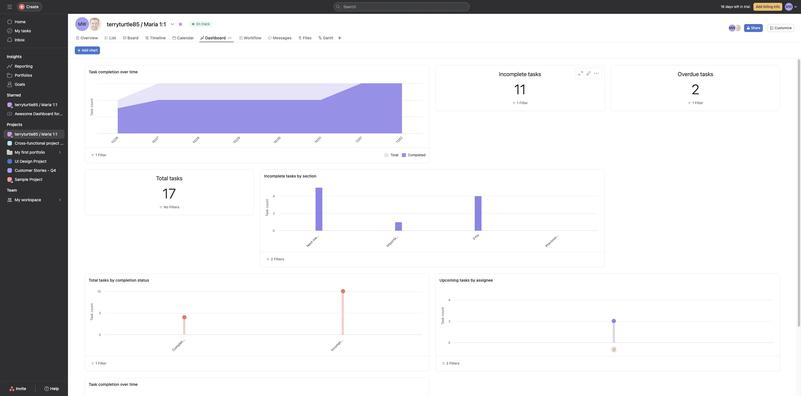 Task type: locate. For each thing, give the bounding box(es) containing it.
0 vertical spatial 2 filters button
[[264, 256, 287, 263]]

1 vertical spatial my
[[15, 150, 20, 155]]

1 horizontal spatial incomplete
[[330, 337, 345, 352]]

previous
[[545, 235, 557, 248]]

mw up the overview link
[[78, 22, 86, 27]]

terryturtle85 / maria 1:1 link up functional
[[3, 130, 65, 139]]

inbox
[[15, 37, 25, 42]]

maria up the awesome dashboard for new project
[[41, 102, 52, 107]]

terryturtle85 / maria 1:1 up awesome dashboard for new project link
[[15, 102, 57, 107]]

home link
[[3, 17, 65, 26]]

my for my first portfolio
[[15, 150, 20, 155]]

tasks for total
[[99, 278, 109, 283]]

1:1 up for
[[53, 102, 57, 107]]

board
[[127, 35, 139, 40]]

2 terryturtle85 from the top
[[15, 132, 38, 137]]

view chart image
[[578, 71, 583, 76]]

project inside ui design project link
[[33, 159, 46, 164]]

my up the inbox in the top of the page
[[15, 28, 20, 33]]

1 terryturtle85 / maria 1:1 from the top
[[15, 102, 57, 107]]

1 vertical spatial 1:1
[[53, 132, 57, 137]]

2 filters for upcoming
[[446, 361, 460, 366]]

completion status
[[115, 278, 149, 283]]

0 horizontal spatial completed
[[171, 337, 187, 352]]

team button
[[0, 188, 17, 193]]

cross-functional project plan link
[[3, 139, 68, 148]]

1 horizontal spatial 2 filters button
[[439, 360, 462, 368]]

projects button
[[0, 122, 22, 127]]

topics
[[555, 228, 565, 238]]

1 vertical spatial 2
[[271, 257, 273, 261]]

0 vertical spatial my
[[15, 28, 20, 33]]

3 my from the top
[[15, 197, 20, 202]]

add for add chart
[[82, 48, 88, 52]]

0 vertical spatial add
[[756, 5, 762, 9]]

maria up cross-functional project plan
[[41, 132, 52, 137]]

maria inside projects element
[[41, 132, 52, 137]]

ui
[[15, 159, 19, 164]]

0 horizontal spatial 2
[[271, 257, 273, 261]]

tasks left by
[[99, 278, 109, 283]]

2 terryturtle85 / maria 1:1 link from the top
[[3, 130, 65, 139]]

cross-functional project plan
[[15, 141, 68, 146]]

2
[[692, 81, 699, 97], [271, 257, 273, 261], [446, 361, 448, 366]]

1 filter
[[517, 101, 528, 105], [692, 101, 703, 105], [95, 153, 106, 157], [95, 361, 106, 366]]

tasks left by section
[[286, 174, 296, 178]]

add left chart
[[82, 48, 88, 52]]

terryturtle85 / maria 1:1 for dashboard
[[15, 102, 57, 107]]

add left billing
[[756, 5, 762, 9]]

1 horizontal spatial 2
[[446, 361, 448, 366]]

0 vertical spatial total
[[391, 153, 398, 157]]

2 vertical spatial my
[[15, 197, 20, 202]]

2 my from the top
[[15, 150, 20, 155]]

more actions image
[[594, 71, 599, 76]]

terryturtle85 up "awesome"
[[15, 102, 38, 107]]

0 horizontal spatial filters
[[169, 205, 179, 209]]

messages
[[273, 35, 292, 40]]

edit chart image
[[586, 71, 591, 76]]

my inside projects element
[[15, 150, 20, 155]]

overdue tasks
[[678, 71, 713, 77]]

0 vertical spatial incomplete
[[264, 174, 285, 178]]

/ inside starred element
[[39, 102, 40, 107]]

terryturtle85 / maria 1:1 inside projects element
[[15, 132, 57, 137]]

1 filter button
[[511, 100, 529, 106], [686, 100, 705, 106], [88, 151, 109, 159], [88, 360, 109, 368]]

tasks right upcoming
[[460, 278, 470, 283]]

mw
[[78, 22, 86, 27], [729, 26, 735, 30]]

0 vertical spatial completed
[[408, 153, 426, 157]]

home
[[15, 19, 26, 24]]

1
[[517, 101, 519, 105], [692, 101, 694, 105], [95, 153, 97, 157], [95, 361, 97, 366]]

my down team in the top left of the page
[[15, 197, 20, 202]]

add
[[756, 5, 762, 9], [82, 48, 88, 52]]

2 maria from the top
[[41, 132, 52, 137]]

by
[[110, 278, 114, 283]]

2 filters button
[[264, 256, 287, 263], [439, 360, 462, 368]]

terryturtle85 / maria 1:1 inside starred element
[[15, 102, 57, 107]]

1 1:1 from the top
[[53, 102, 57, 107]]

dashboard left for
[[33, 111, 53, 116]]

insights
[[7, 54, 22, 59]]

goals link
[[3, 80, 65, 89]]

2 1:1 from the top
[[53, 132, 57, 137]]

0 vertical spatial terryturtle85 / maria 1:1 link
[[3, 100, 65, 109]]

2 vertical spatial 2
[[446, 361, 448, 366]]

None text field
[[105, 19, 167, 29]]

0 vertical spatial 2 filters
[[271, 257, 284, 261]]

1:1 up project at top left
[[53, 132, 57, 137]]

terryturtle85 up cross-
[[15, 132, 38, 137]]

starred button
[[0, 92, 21, 98]]

terryturtle85 / maria 1:1
[[15, 102, 57, 107], [15, 132, 57, 137]]

0 vertical spatial task completion over time
[[89, 69, 138, 74]]

tasks for my
[[21, 28, 31, 33]]

on track
[[196, 22, 210, 26]]

terryturtle85
[[15, 102, 38, 107], [15, 132, 38, 137]]

1 vertical spatial add
[[82, 48, 88, 52]]

1 vertical spatial total
[[89, 278, 98, 283]]

filters for incomplete tasks by section
[[274, 257, 284, 261]]

2 filters
[[271, 257, 284, 261], [446, 361, 460, 366]]

0 vertical spatial /
[[39, 102, 40, 107]]

1 my from the top
[[15, 28, 20, 33]]

1 horizontal spatial 2 filters
[[446, 361, 460, 366]]

no filters
[[164, 205, 179, 209]]

0 horizontal spatial 2 filters button
[[264, 256, 287, 263]]

cross-
[[15, 141, 27, 146]]

awesome
[[15, 111, 32, 116]]

terryturtle85 inside projects element
[[15, 132, 38, 137]]

2 terryturtle85 / maria 1:1 from the top
[[15, 132, 57, 137]]

share
[[751, 26, 760, 30]]

1 vertical spatial project
[[33, 159, 46, 164]]

over time
[[120, 69, 138, 74], [120, 382, 138, 387]]

2 filters button for upcoming
[[439, 360, 462, 368]]

1 completion from the top
[[98, 69, 119, 74]]

terryturtle85 / maria 1:1 for functional
[[15, 132, 57, 137]]

/ up cross-functional project plan
[[39, 132, 40, 137]]

terryturtle85 / maria 1:1 link inside projects element
[[3, 130, 65, 139]]

1 vertical spatial 2 filters button
[[439, 360, 462, 368]]

0 horizontal spatial 2 filters
[[271, 257, 284, 261]]

project down customer stories - q4
[[29, 177, 42, 182]]

0 horizontal spatial incomplete
[[264, 174, 285, 178]]

1 vertical spatial task
[[89, 382, 97, 387]]

files
[[303, 35, 312, 40]]

incomplete for incomplete tasks by section
[[264, 174, 285, 178]]

help button
[[41, 384, 63, 394]]

dashboard inside starred element
[[33, 111, 53, 116]]

chart
[[89, 48, 98, 52]]

/ up awesome dashboard for new project link
[[39, 102, 40, 107]]

search list box
[[334, 2, 470, 11]]

11
[[514, 81, 526, 97]]

terryturtle85 / maria 1:1 link
[[3, 100, 65, 109], [3, 130, 65, 139]]

1 vertical spatial maria
[[41, 132, 52, 137]]

tasks for upcoming
[[460, 278, 470, 283]]

0 vertical spatial filters
[[169, 205, 179, 209]]

1 horizontal spatial total
[[391, 153, 398, 157]]

upcoming tasks by assignee
[[440, 278, 493, 283]]

files link
[[298, 35, 312, 41]]

maria inside starred element
[[41, 102, 52, 107]]

1:1 inside projects element
[[53, 132, 57, 137]]

1 vertical spatial terryturtle85 / maria 1:1
[[15, 132, 57, 137]]

gantt
[[323, 35, 333, 40]]

next meeting
[[306, 230, 324, 248]]

previous topics
[[545, 228, 565, 248]]

1 terryturtle85 from the top
[[15, 102, 38, 107]]

/ inside projects element
[[39, 132, 40, 137]]

0 horizontal spatial total
[[89, 278, 98, 283]]

2 for incomplete tasks by section
[[271, 257, 273, 261]]

0 vertical spatial maria
[[41, 102, 52, 107]]

11 button
[[514, 81, 526, 97]]

total tasks by completion status
[[89, 278, 149, 283]]

no
[[164, 205, 168, 209]]

1 vertical spatial filters
[[274, 257, 284, 261]]

1 vertical spatial terryturtle85 / maria 1:1 link
[[3, 130, 65, 139]]

gantt link
[[318, 35, 333, 41]]

my tasks link
[[3, 26, 65, 35]]

tasks inside the global element
[[21, 28, 31, 33]]

1 task completion over time from the top
[[89, 69, 138, 74]]

incomplete
[[264, 174, 285, 178], [330, 337, 345, 352]]

0 horizontal spatial dashboard
[[33, 111, 53, 116]]

stories
[[34, 168, 46, 173]]

filters inside 'button'
[[169, 205, 179, 209]]

terryturtle85 for cross-
[[15, 132, 38, 137]]

terryturtle85 / maria 1:1 up functional
[[15, 132, 57, 137]]

filter
[[519, 101, 528, 105], [695, 101, 703, 105], [98, 153, 106, 157], [98, 361, 106, 366]]

17
[[163, 186, 176, 201]]

see details, my first portfolio image
[[58, 151, 62, 154]]

0 vertical spatial completion
[[98, 69, 119, 74]]

terryturtle85 / maria 1:1 link up "awesome"
[[3, 100, 65, 109]]

project up stories
[[33, 159, 46, 164]]

0 vertical spatial project
[[70, 111, 83, 116]]

remove from starred image
[[178, 22, 183, 26]]

dashboard left tab actions "icon"
[[205, 35, 226, 40]]

1 vertical spatial over time
[[120, 382, 138, 387]]

mw left share button at the right of the page
[[729, 26, 735, 30]]

my inside teams element
[[15, 197, 20, 202]]

1 horizontal spatial mw
[[729, 26, 735, 30]]

1 vertical spatial 2 filters
[[446, 361, 460, 366]]

1:1 inside starred element
[[53, 102, 57, 107]]

my left first
[[15, 150, 20, 155]]

1 vertical spatial terryturtle85
[[15, 132, 38, 137]]

2 / from the top
[[39, 132, 40, 137]]

add chart button
[[75, 46, 100, 54]]

2 vertical spatial project
[[29, 177, 42, 182]]

1 horizontal spatial dashboard
[[205, 35, 226, 40]]

insights element
[[0, 52, 68, 90]]

1 vertical spatial dashboard
[[33, 111, 53, 116]]

by assignee
[[471, 278, 493, 283]]

meeting
[[312, 230, 324, 242]]

terryturtle85 / maria 1:1 link for functional
[[3, 130, 65, 139]]

1 vertical spatial completion
[[98, 382, 119, 387]]

project
[[70, 111, 83, 116], [33, 159, 46, 164], [29, 177, 42, 182]]

overview link
[[76, 35, 98, 41]]

0 vertical spatial terryturtle85
[[15, 102, 38, 107]]

project right new
[[70, 111, 83, 116]]

1 maria from the top
[[41, 102, 52, 107]]

workspace
[[21, 197, 41, 202]]

1 / from the top
[[39, 102, 40, 107]]

dashboard
[[205, 35, 226, 40], [33, 111, 53, 116]]

1 vertical spatial incomplete
[[330, 337, 345, 352]]

0 vertical spatial 2
[[692, 81, 699, 97]]

1 horizontal spatial add
[[756, 5, 762, 9]]

tt
[[92, 22, 97, 27], [736, 26, 740, 30], [612, 348, 616, 352]]

plan
[[60, 141, 68, 146]]

2 horizontal spatial filters
[[449, 361, 460, 366]]

0 vertical spatial task
[[89, 69, 97, 74]]

0 vertical spatial terryturtle85 / maria 1:1
[[15, 102, 57, 107]]

my for my workspace
[[15, 197, 20, 202]]

0 vertical spatial over time
[[120, 69, 138, 74]]

tasks down home
[[21, 28, 31, 33]]

1 terryturtle85 / maria 1:1 link from the top
[[3, 100, 65, 109]]

tasks for incomplete
[[286, 174, 296, 178]]

1 vertical spatial task completion over time
[[89, 382, 138, 387]]

timeline link
[[145, 35, 166, 41]]

ui design project
[[15, 159, 46, 164]]

2 vertical spatial filters
[[449, 361, 460, 366]]

1 vertical spatial /
[[39, 132, 40, 137]]

0 vertical spatial 1:1
[[53, 102, 57, 107]]

1 horizontal spatial filters
[[274, 257, 284, 261]]

customize button
[[768, 24, 794, 32]]

my inside the global element
[[15, 28, 20, 33]]

1 horizontal spatial completed
[[408, 153, 426, 157]]

0 horizontal spatial add
[[82, 48, 88, 52]]

my
[[15, 28, 20, 33], [15, 150, 20, 155], [15, 197, 20, 202]]

-
[[48, 168, 49, 173]]

global element
[[0, 14, 68, 48]]

incomplete for incomplete
[[330, 337, 345, 352]]

1 task from the top
[[89, 69, 97, 74]]

customer stories - q4
[[15, 168, 56, 173]]

dashboard link
[[201, 35, 226, 41]]

starred element
[[0, 90, 83, 120]]

terryturtle85 inside starred element
[[15, 102, 38, 107]]



Task type: describe. For each thing, give the bounding box(es) containing it.
for
[[54, 111, 59, 116]]

add billing info
[[756, 5, 780, 9]]

see details, my workspace image
[[58, 198, 62, 202]]

show options image
[[170, 22, 175, 26]]

billing
[[763, 5, 773, 9]]

maria for dashboard
[[41, 102, 52, 107]]

days
[[726, 5, 733, 9]]

no filters button
[[158, 205, 181, 210]]

functional
[[27, 141, 45, 146]]

hide sidebar image
[[7, 5, 12, 9]]

next
[[306, 240, 314, 248]]

portfolios
[[15, 73, 32, 78]]

projects element
[[0, 120, 68, 185]]

info
[[774, 5, 780, 9]]

goals
[[15, 82, 25, 87]]

0 horizontal spatial tt
[[92, 22, 97, 27]]

customer stories - q4 link
[[3, 166, 65, 175]]

2 filters button for incomplete
[[264, 256, 287, 263]]

upcoming
[[440, 278, 459, 283]]

2 button
[[692, 81, 699, 97]]

teams element
[[0, 185, 68, 206]]

fyis
[[472, 233, 480, 241]]

incomplete tasks by section
[[264, 174, 316, 178]]

tab actions image
[[228, 36, 231, 40]]

help
[[50, 386, 59, 391]]

on
[[196, 22, 201, 26]]

project inside sample project link
[[29, 177, 42, 182]]

terryturtle85 for awesome
[[15, 102, 38, 107]]

2 filters for incomplete
[[271, 257, 284, 261]]

projects
[[7, 122, 22, 127]]

add chart
[[82, 48, 98, 52]]

my workspace link
[[3, 195, 65, 205]]

trial
[[744, 5, 750, 9]]

search button
[[334, 2, 470, 11]]

16
[[721, 5, 725, 9]]

design
[[20, 159, 32, 164]]

1 over time from the top
[[120, 69, 138, 74]]

calendar link
[[173, 35, 194, 41]]

workflow link
[[239, 35, 261, 41]]

team
[[7, 188, 17, 193]]

2 over time from the top
[[120, 382, 138, 387]]

/ for dashboard
[[39, 102, 40, 107]]

insights button
[[0, 54, 22, 59]]

invite button
[[5, 384, 30, 394]]

portfolio
[[30, 150, 45, 155]]

total for total tasks by completion status
[[89, 278, 98, 283]]

by section
[[297, 174, 316, 178]]

left
[[734, 5, 739, 9]]

search
[[343, 4, 356, 9]]

2 horizontal spatial 2
[[692, 81, 699, 97]]

important information
[[385, 220, 413, 248]]

important
[[385, 234, 399, 248]]

inbox link
[[3, 35, 65, 44]]

17 button
[[163, 186, 176, 201]]

0 horizontal spatial mw
[[78, 22, 86, 27]]

track
[[202, 22, 210, 26]]

create
[[26, 4, 39, 9]]

total tasks
[[156, 175, 182, 182]]

2 horizontal spatial tt
[[736, 26, 740, 30]]

add for add billing info
[[756, 5, 762, 9]]

my first portfolio
[[15, 150, 45, 155]]

sample project link
[[3, 175, 65, 184]]

list link
[[105, 35, 116, 41]]

share button
[[744, 24, 763, 32]]

filters for total tasks
[[169, 205, 179, 209]]

terryturtle85 / maria 1:1 link for dashboard
[[3, 100, 65, 109]]

ui design project link
[[3, 157, 65, 166]]

messages link
[[268, 35, 292, 41]]

awesome dashboard for new project
[[15, 111, 83, 116]]

2 completion from the top
[[98, 382, 119, 387]]

2 for upcoming tasks by assignee
[[446, 361, 448, 366]]

overview
[[80, 35, 98, 40]]

1:1 for for
[[53, 102, 57, 107]]

add tab image
[[337, 36, 342, 40]]

first
[[21, 150, 29, 155]]

information
[[397, 220, 413, 236]]

timeline
[[150, 35, 166, 40]]

filters for upcoming tasks by assignee
[[449, 361, 460, 366]]

0 vertical spatial dashboard
[[205, 35, 226, 40]]

on track button
[[187, 20, 215, 28]]

2 task from the top
[[89, 382, 97, 387]]

my first portfolio link
[[3, 148, 65, 157]]

my for my tasks
[[15, 28, 20, 33]]

reporting link
[[3, 62, 65, 71]]

awesome dashboard for new project link
[[3, 109, 83, 118]]

2 task completion over time from the top
[[89, 382, 138, 387]]

add billing info button
[[754, 3, 782, 11]]

workflow
[[244, 35, 261, 40]]

/ for functional
[[39, 132, 40, 137]]

calendar
[[177, 35, 194, 40]]

my tasks
[[15, 28, 31, 33]]

new
[[60, 111, 69, 116]]

project inside awesome dashboard for new project link
[[70, 111, 83, 116]]

list
[[109, 35, 116, 40]]

project
[[46, 141, 59, 146]]

reporting
[[15, 64, 33, 69]]

total for total
[[391, 153, 398, 157]]

1 horizontal spatial tt
[[612, 348, 616, 352]]

1 vertical spatial completed
[[171, 337, 187, 352]]

create button
[[17, 2, 42, 11]]

maria for functional
[[41, 132, 52, 137]]

sample
[[15, 177, 28, 182]]

1:1 for project
[[53, 132, 57, 137]]

board link
[[123, 35, 139, 41]]

my workspace
[[15, 197, 41, 202]]

customize
[[775, 26, 792, 30]]



Task type: vqa. For each thing, say whether or not it's contained in the screenshot.
24
no



